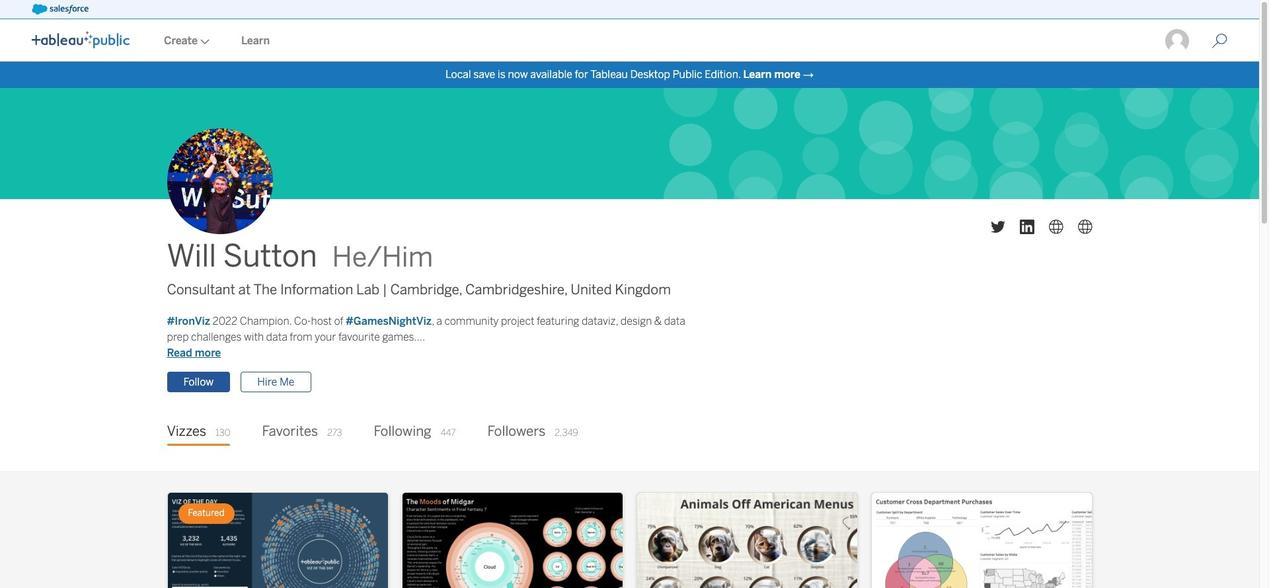 Task type: describe. For each thing, give the bounding box(es) containing it.
3 workbook thumbnail image from the left
[[637, 493, 858, 588]]

1 workbook thumbnail image from the left
[[168, 493, 388, 588]]

create image
[[198, 39, 210, 44]]

4 workbook thumbnail image from the left
[[872, 493, 1092, 588]]

featured element
[[178, 503, 235, 524]]



Task type: locate. For each thing, give the bounding box(es) containing it.
2 workbook thumbnail image from the left
[[402, 493, 623, 588]]

jacob.simon6557 image
[[1165, 28, 1191, 54]]

workbook thumbnail image
[[168, 493, 388, 588], [402, 493, 623, 588], [637, 493, 858, 588], [872, 493, 1092, 588]]

logo image
[[32, 31, 130, 48]]

go to search image
[[1197, 33, 1244, 49]]

avatar image
[[167, 129, 273, 234]]

salesforce logo image
[[32, 4, 89, 15]]



Task type: vqa. For each thing, say whether or not it's contained in the screenshot.
2nd "your" from right
no



